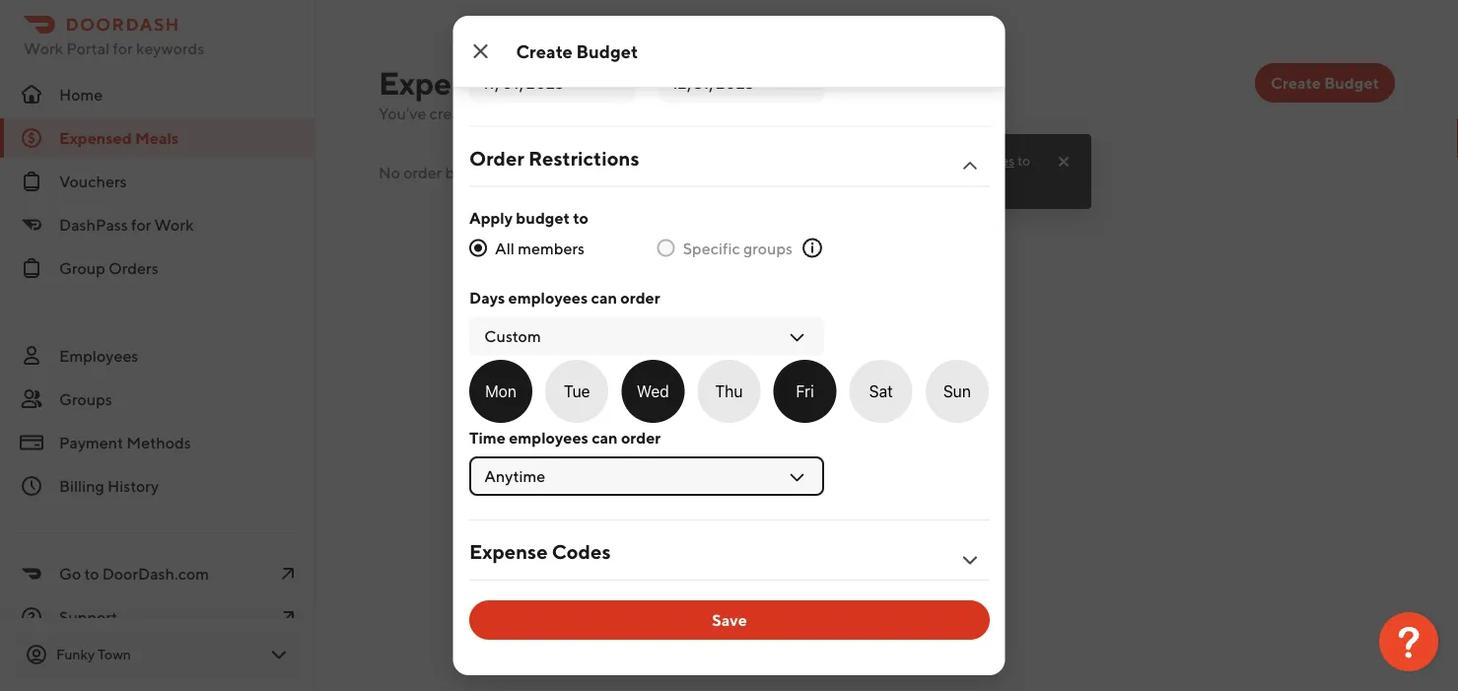 Task type: vqa. For each thing, say whether or not it's contained in the screenshot.
Create Budget button
yes



Task type: describe. For each thing, give the bounding box(es) containing it.
groups
[[59, 390, 112, 409]]

plan
[[893, 174, 920, 190]]

dialog containing order restrictions
[[453, 0, 1005, 675]]

start
[[469, 35, 505, 53]]

billing
[[59, 477, 104, 496]]

0 vertical spatial budget
[[445, 163, 498, 181]]

order for time employees can order
[[621, 428, 660, 447]]

vouchers.
[[822, 104, 891, 123]]

budget inside button
[[1324, 73, 1380, 92]]

restrictions
[[528, 146, 639, 170]]

expensed
[[674, 104, 744, 123]]

history
[[108, 477, 159, 496]]

you've
[[379, 104, 426, 123]]

close section button image
[[958, 154, 982, 178]]

codes
[[551, 540, 610, 564]]

for inside to upgrade to an enterprise plan for free.
[[923, 174, 941, 190]]

billing history link
[[0, 466, 316, 506]]

specific
[[682, 239, 740, 257]]

1 horizontal spatial meals
[[526, 64, 611, 101]]

save button
[[469, 601, 990, 640]]

no
[[379, 163, 400, 181]]

can for days employees can order
[[591, 288, 617, 307]]

vouchers link
[[0, 162, 316, 201]]

allotted
[[615, 104, 671, 123]]

time
[[469, 428, 505, 447]]

order for days employees can order
[[620, 288, 660, 307]]

expense codes
[[469, 540, 610, 564]]

to right sales at the top right
[[1018, 152, 1031, 169]]

expense
[[469, 540, 547, 564]]

order restrictions
[[469, 146, 639, 170]]

methods
[[127, 433, 191, 452]]

dashpass
[[59, 215, 128, 234]]

start date
[[469, 35, 542, 53]]

0 horizontal spatial expensed meals
[[59, 129, 179, 147]]

employees for time
[[509, 428, 588, 447]]

contact sales
[[931, 152, 1015, 169]]

Start date text field
[[482, 71, 621, 94]]

support
[[59, 608, 117, 627]]

added.
[[568, 163, 618, 181]]

employees for days
[[508, 288, 587, 307]]

0 vertical spatial order
[[404, 163, 442, 181]]

meals
[[747, 104, 789, 123]]

your
[[580, 104, 612, 123]]

employees
[[59, 347, 138, 365]]

members
[[517, 239, 584, 257]]

payment
[[59, 433, 123, 452]]

1 of from the left
[[524, 104, 539, 123]]

Specific groups radio
[[657, 239, 675, 257]]

expense codes-open section button image
[[958, 548, 982, 572]]

group
[[59, 259, 105, 278]]

days
[[469, 288, 505, 307]]

0 vertical spatial budget
[[576, 40, 638, 62]]

1 horizontal spatial expensed
[[379, 64, 520, 101]]

0 horizontal spatial create
[[516, 40, 573, 62]]

open resource center image
[[1380, 612, 1439, 672]]

orders
[[108, 259, 158, 278]]

2 of from the left
[[563, 104, 577, 123]]

upgrade
[[737, 174, 789, 190]]

1 vertical spatial work
[[154, 215, 194, 234]]

keywords
[[136, 39, 204, 58]]

dashpass for work link
[[0, 205, 316, 245]]

contact
[[931, 152, 979, 169]]

go to doordash.com
[[59, 565, 209, 583]]

save
[[712, 611, 747, 630]]

0 horizontal spatial meals
[[135, 129, 179, 147]]

0 horizontal spatial expensed
[[59, 129, 132, 147]]

time employees can order
[[469, 428, 660, 447]]

doordash.com
[[102, 565, 209, 583]]



Task type: locate. For each thing, give the bounding box(es) containing it.
go to doordash.com link
[[0, 554, 316, 594]]

1 vertical spatial create budget
[[1271, 73, 1380, 92]]

1 vertical spatial create
[[1271, 73, 1321, 92]]

order
[[404, 163, 442, 181], [620, 288, 660, 307], [621, 428, 660, 447]]

expensed meals link
[[0, 118, 316, 158]]

of
[[524, 104, 539, 123], [563, 104, 577, 123]]

groups link
[[0, 380, 316, 419]]

work left the portal
[[24, 39, 63, 58]]

vouchers
[[59, 172, 127, 191]]

meals
[[526, 64, 611, 101], [135, 129, 179, 147]]

0 horizontal spatial create budget
[[516, 40, 638, 62]]

1 horizontal spatial create
[[1271, 73, 1321, 92]]

2 vertical spatial order
[[621, 428, 660, 447]]

to up members
[[573, 208, 588, 227]]

order
[[469, 146, 524, 170]]

expensed
[[379, 64, 520, 101], [59, 129, 132, 147]]

expensed meals up 1
[[379, 64, 611, 101]]

0 horizontal spatial budget
[[576, 40, 638, 62]]

10
[[542, 104, 559, 123]]

budget up all members
[[516, 208, 569, 227]]

1 vertical spatial for
[[923, 174, 941, 190]]

home
[[59, 85, 103, 104]]

employees down members
[[508, 288, 587, 307]]

close tooltip image
[[1056, 154, 1072, 170]]

employees
[[508, 288, 587, 307], [509, 428, 588, 447]]

of right 10
[[563, 104, 577, 123]]

1 vertical spatial employees
[[509, 428, 588, 447]]

1 can from the top
[[591, 288, 617, 307]]

0 horizontal spatial of
[[524, 104, 539, 123]]

2 employees from the top
[[509, 428, 588, 447]]

work down vouchers 'link'
[[154, 215, 194, 234]]

budget left has
[[445, 163, 498, 181]]

dialog
[[453, 0, 1005, 675]]

no order budget has been added.
[[379, 163, 618, 181]]

date
[[509, 35, 542, 53]]

all
[[495, 239, 514, 257]]

End date text field
[[671, 71, 811, 94]]

work
[[24, 39, 63, 58], [154, 215, 194, 234]]

1 vertical spatial expensed meals
[[59, 129, 179, 147]]

for inside dashpass for work link
[[131, 215, 151, 234]]

apply
[[469, 208, 512, 227]]

0 vertical spatial for
[[113, 39, 133, 58]]

0 horizontal spatial work
[[24, 39, 63, 58]]

0 horizontal spatial budget
[[445, 163, 498, 181]]

apply budget to
[[469, 208, 588, 227]]

1 horizontal spatial budget
[[1324, 73, 1380, 92]]

days employees can order
[[469, 288, 660, 307]]

to inside "go to doordash.com" link
[[84, 565, 99, 583]]

support link
[[0, 598, 316, 637]]

created
[[430, 104, 485, 123]]

an
[[808, 174, 823, 190]]

all members
[[495, 239, 584, 257]]

payment methods
[[59, 433, 191, 452]]

has
[[501, 163, 525, 181]]

home link
[[0, 75, 316, 114]]

1 horizontal spatial work
[[154, 215, 194, 234]]

employees link
[[0, 336, 316, 376]]

0 vertical spatial can
[[591, 288, 617, 307]]

close create budget image
[[469, 39, 493, 63]]

1 horizontal spatial of
[[563, 104, 577, 123]]

work portal for keywords
[[24, 39, 204, 58]]

None checkbox
[[545, 360, 608, 423], [621, 360, 684, 423], [697, 360, 760, 423], [925, 360, 988, 423], [545, 360, 608, 423], [621, 360, 684, 423], [697, 360, 760, 423], [925, 360, 988, 423]]

you've created 1 out of 10 of your allotted expensed meals and vouchers.
[[379, 104, 891, 123]]

portal
[[66, 39, 110, 58]]

expensed meals
[[379, 64, 611, 101], [59, 129, 179, 147]]

1 horizontal spatial create budget
[[1271, 73, 1380, 92]]

0 vertical spatial expensed
[[379, 64, 520, 101]]

and
[[792, 104, 819, 123]]

1
[[488, 104, 494, 123]]

out
[[497, 104, 521, 123]]

to
[[1018, 152, 1031, 169], [792, 174, 805, 190], [573, 208, 588, 227], [84, 565, 99, 583]]

for up the orders
[[131, 215, 151, 234]]

expensed meals up vouchers
[[59, 129, 179, 147]]

0 vertical spatial employees
[[508, 288, 587, 307]]

expensed up created
[[379, 64, 520, 101]]

2 vertical spatial for
[[131, 215, 151, 234]]

budget
[[576, 40, 638, 62], [1324, 73, 1380, 92]]

1 horizontal spatial expensed meals
[[379, 64, 611, 101]]

None checkbox
[[469, 360, 532, 423], [773, 360, 836, 423], [849, 360, 912, 423], [469, 360, 532, 423], [773, 360, 836, 423], [849, 360, 912, 423]]

0 vertical spatial create budget
[[516, 40, 638, 62]]

specific groups
[[682, 239, 792, 257]]

meals down home link on the left of page
[[135, 129, 179, 147]]

to right go
[[84, 565, 99, 583]]

can for time employees can order
[[591, 428, 617, 447]]

contact sales link
[[931, 151, 1015, 171]]

to upgrade to an enterprise plan for free.
[[737, 152, 1031, 190]]

been
[[529, 163, 565, 181]]

employees right time at the bottom
[[509, 428, 588, 447]]

1 vertical spatial order
[[620, 288, 660, 307]]

1 vertical spatial budget
[[516, 208, 569, 227]]

meals up 10
[[526, 64, 611, 101]]

All members radio
[[469, 239, 487, 257]]

1 vertical spatial expensed
[[59, 129, 132, 147]]

enterprise
[[826, 174, 891, 190]]

0 vertical spatial create
[[516, 40, 573, 62]]

billing history
[[59, 477, 159, 496]]

1 vertical spatial budget
[[1324, 73, 1380, 92]]

to left the "an"
[[792, 174, 805, 190]]

for
[[113, 39, 133, 58], [923, 174, 941, 190], [131, 215, 151, 234]]

group orders
[[59, 259, 158, 278]]

can
[[591, 288, 617, 307], [591, 428, 617, 447]]

tooltip containing to upgrade to an enterprise plan for free.
[[721, 128, 1092, 209]]

payment methods link
[[0, 423, 316, 462]]

create budget button
[[1255, 63, 1395, 103]]

create
[[516, 40, 573, 62], [1271, 73, 1321, 92]]

groups
[[743, 239, 792, 257]]

create budget inside create budget button
[[1271, 73, 1380, 92]]

2 can from the top
[[591, 428, 617, 447]]

create inside create budget button
[[1271, 73, 1321, 92]]

0 vertical spatial work
[[24, 39, 63, 58]]

for right the plan
[[923, 174, 941, 190]]

free.
[[944, 174, 972, 190]]

of left 10
[[524, 104, 539, 123]]

0 vertical spatial expensed meals
[[379, 64, 611, 101]]

budget
[[445, 163, 498, 181], [516, 208, 569, 227]]

0 vertical spatial meals
[[526, 64, 611, 101]]

1 vertical spatial can
[[591, 428, 617, 447]]

tooltip
[[721, 128, 1092, 209]]

1 vertical spatial meals
[[135, 129, 179, 147]]

go
[[59, 565, 81, 583]]

create budget
[[516, 40, 638, 62], [1271, 73, 1380, 92]]

for right the portal
[[113, 39, 133, 58]]

expensed up vouchers
[[59, 129, 132, 147]]

1 horizontal spatial budget
[[516, 208, 569, 227]]

1 employees from the top
[[508, 288, 587, 307]]

group orders link
[[0, 248, 316, 288]]

dashpass for work
[[59, 215, 194, 234]]

sales
[[982, 152, 1015, 169]]



